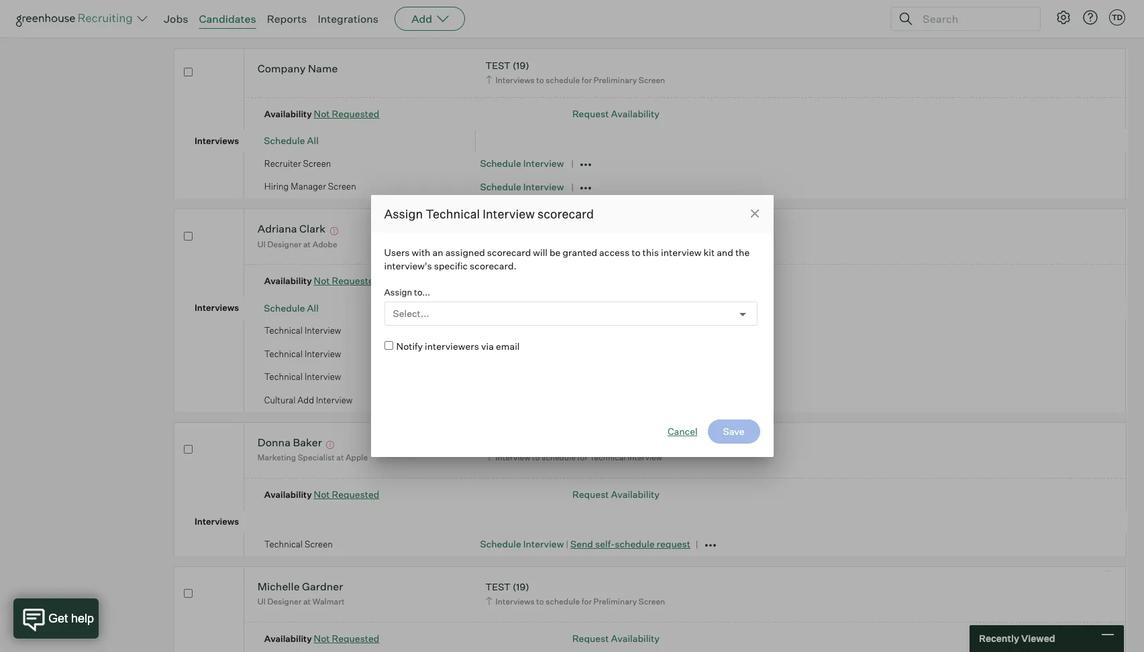 Task type: describe. For each thing, give the bounding box(es) containing it.
michelle gardner ui designer at walmart
[[258, 580, 345, 608]]

schedule for interviews to schedule for onsite link
[[546, 240, 580, 250]]

schedule for technical's schedule all link
[[264, 303, 305, 314]]

1 ui from the top
[[258, 240, 266, 250]]

marketing
[[258, 453, 296, 463]]

candidates link
[[199, 12, 256, 25]]

interview to schedule for technical interview
[[496, 453, 662, 463]]

clark
[[299, 222, 326, 236]]

cancel
[[668, 426, 698, 438]]

adriana
[[258, 222, 297, 236]]

marketing specialist at apple
[[258, 453, 368, 463]]

name
[[308, 62, 338, 75]]

jobs link
[[164, 12, 188, 25]]

at for baker
[[336, 453, 344, 463]]

test for technical interview
[[486, 224, 511, 235]]

notify
[[396, 341, 423, 352]]

td
[[1112, 13, 1123, 22]]

preliminary for bottom request availability button
[[594, 598, 637, 608]]

jobs
[[164, 12, 188, 25]]

and
[[717, 247, 733, 258]]

integrations
[[318, 12, 379, 25]]

scorecard.
[[470, 260, 517, 272]]

schedule all link for technical
[[264, 303, 319, 314]]

2 vertical spatial request availability
[[572, 633, 659, 645]]

schedule all for technical
[[264, 303, 319, 314]]

users with an assigned scorecard will be granted access to this interview kit and the interview's specific scorecard.
[[384, 247, 750, 272]]

assign for assign technical interview scorecard
[[384, 207, 423, 221]]

3 test from the top
[[486, 582, 511, 593]]

manager
[[291, 181, 326, 192]]

for for interviews to schedule for onsite link
[[582, 240, 592, 250]]

configure image
[[1056, 9, 1072, 25]]

schedule for schedule interview link related to recruiter screen
[[480, 158, 521, 169]]

2 interviews to schedule for preliminary screen link from the top
[[483, 596, 669, 609]]

reports link
[[267, 12, 307, 25]]

assign technical interview scorecard
[[384, 207, 594, 221]]

all for interview
[[307, 303, 319, 314]]

recently
[[979, 634, 1019, 645]]

be
[[550, 247, 561, 258]]

request availability for technical screen
[[572, 489, 660, 501]]

will
[[533, 247, 548, 258]]

schedule interview | send self-schedule request
[[480, 539, 690, 551]]

self-
[[595, 539, 615, 551]]

2 vertical spatial request
[[572, 633, 609, 645]]

td button
[[1109, 9, 1125, 25]]

1 designer from the top
[[267, 240, 302, 250]]

to for 2nd interviews to schedule for preliminary screen link from the top
[[536, 598, 544, 608]]

cancel link
[[668, 425, 698, 439]]

michelle
[[258, 580, 300, 594]]

donna baker link
[[258, 436, 322, 452]]

schedule interview link for hiring manager screen
[[480, 181, 564, 193]]

adriana clark link
[[258, 222, 326, 238]]

request availability for recruiter screen
[[572, 108, 659, 119]]

all for screen
[[307, 135, 319, 147]]

scorecard inside users with an assigned scorecard will be granted access to this interview kit and the interview's specific scorecard.
[[487, 247, 531, 258]]

|
[[566, 540, 568, 551]]

td button
[[1107, 7, 1128, 28]]

schedule interview link for technical screen
[[480, 539, 564, 551]]

2 technical screen from the top
[[264, 539, 333, 550]]

onsite
[[594, 240, 618, 250]]

specialist
[[298, 453, 335, 463]]

integrations link
[[318, 12, 379, 25]]

an
[[432, 247, 443, 258]]

to for interviews to schedule for onsite link
[[536, 240, 544, 250]]

2 technical interview from the top
[[264, 349, 341, 360]]

interviews to schedule for onsite link
[[483, 238, 622, 251]]

(19) for interview
[[513, 224, 529, 235]]

test (19) interviews to schedule for onsite
[[486, 224, 618, 250]]

company
[[258, 62, 306, 75]]

at for clark
[[303, 240, 311, 250]]

ui designer at adobe
[[258, 240, 337, 250]]

hiring manager screen
[[264, 181, 356, 192]]

interview inside assign technical interview scorecard dialog
[[483, 207, 535, 221]]

3 (19) from the top
[[513, 582, 529, 593]]

recruiter
[[264, 158, 301, 169]]

donna
[[258, 436, 291, 450]]

schedule interview for schedule interview link related to recruiter screen
[[480, 158, 564, 169]]

request for technical screen
[[572, 489, 609, 501]]

request availability button for recruiter screen
[[572, 108, 659, 119]]

hiring
[[264, 181, 289, 192]]

specific
[[434, 260, 468, 272]]

schedule all link for recruiter
[[264, 135, 319, 147]]

apple
[[346, 453, 368, 463]]

ui inside michelle gardner ui designer at walmart
[[258, 598, 266, 608]]

gardner
[[302, 580, 343, 594]]

1 technical screen from the top
[[264, 21, 333, 31]]

assign technical interview scorecard dialog
[[371, 195, 773, 458]]

schedule for 2nd schedule interview link from the bottom of the page
[[480, 349, 521, 360]]

schedule for first interviews to schedule for preliminary screen link from the top
[[546, 75, 580, 86]]

adobe
[[312, 240, 337, 250]]



Task type: locate. For each thing, give the bounding box(es) containing it.
company name
[[258, 62, 338, 75]]

4 schedule interview link from the top
[[480, 539, 564, 551]]

1 vertical spatial test (19) interviews to schedule for preliminary screen
[[486, 582, 665, 608]]

2 schedule interview from the top
[[480, 181, 564, 193]]

kit
[[704, 247, 715, 258]]

0 vertical spatial add
[[411, 12, 432, 25]]

schedule for 2nd interviews to schedule for preliminary screen link from the top
[[546, 598, 580, 608]]

1 vertical spatial request availability button
[[572, 489, 660, 501]]

technical interview
[[264, 326, 341, 336], [264, 349, 341, 360], [264, 372, 341, 383]]

schedule
[[264, 135, 305, 147], [480, 158, 521, 169], [480, 181, 521, 193], [264, 303, 305, 314], [480, 325, 521, 337], [480, 349, 521, 360], [480, 539, 521, 551]]

1 vertical spatial schedule all link
[[264, 303, 319, 314]]

schedule inside test (19) interviews to schedule for onsite
[[546, 240, 580, 250]]

technical screen up company name
[[264, 21, 333, 31]]

designer
[[267, 240, 302, 250], [267, 598, 302, 608]]

at down donna baker has been in technical interview for more than 14 days icon
[[336, 453, 344, 463]]

request availability
[[572, 108, 659, 119], [572, 489, 660, 501], [572, 633, 659, 645]]

1 technical interview from the top
[[264, 326, 341, 336]]

2 schedule all from the top
[[264, 303, 319, 314]]

1 test from the top
[[486, 60, 511, 71]]

schedule interview link for recruiter screen
[[480, 158, 564, 169]]

schedule all link up recruiter screen
[[264, 135, 319, 147]]

2 schedule all link from the top
[[264, 303, 319, 314]]

technical screen up michelle gardner link
[[264, 539, 333, 550]]

2 vertical spatial (19)
[[513, 582, 529, 593]]

1 all from the top
[[307, 135, 319, 147]]

schedule all up recruiter screen
[[264, 135, 319, 147]]

cultural add interview
[[264, 395, 353, 406]]

via
[[481, 341, 494, 352]]

schedule for schedule all link related to recruiter
[[264, 135, 305, 147]]

1 vertical spatial technical interview
[[264, 349, 341, 360]]

0 vertical spatial test (19) interviews to schedule for preliminary screen
[[486, 60, 665, 86]]

(19)
[[513, 60, 529, 71], [513, 224, 529, 235], [513, 582, 529, 593]]

1 vertical spatial ui
[[258, 598, 266, 608]]

at inside michelle gardner ui designer at walmart
[[303, 598, 311, 608]]

0 vertical spatial request
[[572, 108, 609, 119]]

preliminary
[[594, 75, 637, 86], [594, 598, 637, 608]]

assign up users
[[384, 207, 423, 221]]

select...
[[393, 308, 429, 320]]

2 test from the top
[[486, 224, 511, 235]]

1 vertical spatial request availability
[[572, 489, 660, 501]]

0 vertical spatial test
[[486, 60, 511, 71]]

1 horizontal spatial add
[[411, 12, 432, 25]]

2 vertical spatial test
[[486, 582, 511, 593]]

0 vertical spatial all
[[307, 135, 319, 147]]

1 vertical spatial scorecard
[[487, 247, 531, 258]]

0 vertical spatial ui
[[258, 240, 266, 250]]

schedule all down ui designer at adobe
[[264, 303, 319, 314]]

schedule interview
[[480, 158, 564, 169], [480, 181, 564, 193], [480, 325, 564, 337], [480, 349, 564, 360]]

company name link
[[258, 62, 338, 77]]

assigned
[[445, 247, 485, 258]]

test
[[486, 60, 511, 71], [486, 224, 511, 235], [486, 582, 511, 593]]

1 schedule interview from the top
[[480, 158, 564, 169]]

donna baker has been in technical interview for more than 14 days image
[[324, 441, 336, 450]]

0 vertical spatial request availability button
[[572, 108, 659, 119]]

0 vertical spatial schedule all link
[[264, 135, 319, 147]]

email
[[496, 341, 520, 352]]

interview to schedule for technical interview link
[[483, 452, 666, 465]]

1 vertical spatial request
[[572, 489, 609, 501]]

to...
[[414, 287, 430, 298]]

adriana clark
[[258, 222, 326, 236]]

0 horizontal spatial scorecard
[[487, 247, 531, 258]]

interview's
[[384, 260, 432, 272]]

add inside popup button
[[411, 12, 432, 25]]

technical inside dialog
[[426, 207, 480, 221]]

notify interviewers via email
[[396, 341, 520, 352]]

scorecard up 'scorecard.'
[[487, 247, 531, 258]]

assign to...
[[384, 287, 430, 298]]

designer inside michelle gardner ui designer at walmart
[[267, 598, 302, 608]]

recently viewed
[[979, 634, 1055, 645]]

at down michelle gardner link
[[303, 598, 311, 608]]

1 horizontal spatial scorecard
[[538, 207, 594, 221]]

this
[[643, 247, 659, 258]]

2 vertical spatial technical interview
[[264, 372, 341, 383]]

1 vertical spatial all
[[307, 303, 319, 314]]

2 assign from the top
[[384, 287, 412, 298]]

Notify interviewers via email checkbox
[[384, 341, 393, 350]]

baker
[[293, 436, 322, 450]]

3 technical interview from the top
[[264, 372, 341, 383]]

0 vertical spatial (19)
[[513, 60, 529, 71]]

schedule all link down ui designer at adobe
[[264, 303, 319, 314]]

Search text field
[[919, 9, 1028, 29]]

0 vertical spatial schedule all
[[264, 135, 319, 147]]

request availability button
[[572, 108, 659, 119], [572, 489, 660, 501], [572, 633, 659, 645]]

assign left to...
[[384, 287, 412, 298]]

technical
[[264, 21, 303, 31], [426, 207, 480, 221], [264, 326, 303, 336], [264, 349, 303, 360], [264, 372, 303, 383], [589, 453, 626, 463], [264, 539, 303, 550]]

to inside users with an assigned scorecard will be granted access to this interview kit and the interview's specific scorecard.
[[632, 247, 641, 258]]

test (19) interviews to schedule for preliminary screen for request availability button related to recruiter screen
[[486, 60, 665, 86]]

2 schedule interview link from the top
[[480, 181, 564, 193]]

3 schedule interview link from the top
[[480, 349, 564, 360]]

donna baker
[[258, 436, 322, 450]]

request
[[657, 539, 690, 551]]

1 preliminary from the top
[[594, 75, 637, 86]]

1 schedule interview link from the top
[[480, 158, 564, 169]]

assign for assign to...
[[384, 287, 412, 298]]

1 vertical spatial assign
[[384, 287, 412, 298]]

1 test (19) interviews to schedule for preliminary screen from the top
[[486, 60, 665, 86]]

adriana clark has been in onsite for more than 21 days image
[[328, 228, 340, 236]]

all down adobe
[[307, 303, 319, 314]]

ui down "adriana"
[[258, 240, 266, 250]]

at
[[303, 240, 311, 250], [336, 453, 344, 463], [303, 598, 311, 608]]

test inside test (19) interviews to schedule for onsite
[[486, 224, 511, 235]]

1 vertical spatial designer
[[267, 598, 302, 608]]

all
[[307, 135, 319, 147], [307, 303, 319, 314]]

1 schedule all from the top
[[264, 135, 319, 147]]

the
[[735, 247, 750, 258]]

schedule all for recruiter
[[264, 135, 319, 147]]

for for first interviews to schedule for preliminary screen link from the top
[[582, 75, 592, 86]]

designer down adriana clark link
[[267, 240, 302, 250]]

schedule interview for schedule interview link for hiring manager screen
[[480, 181, 564, 193]]

0 vertical spatial designer
[[267, 240, 302, 250]]

3 schedule interview from the top
[[480, 325, 564, 337]]

(19) for screen
[[513, 60, 529, 71]]

at down clark
[[303, 240, 311, 250]]

request availability button for technical screen
[[572, 489, 660, 501]]

michelle gardner link
[[258, 580, 343, 596]]

interview
[[661, 247, 702, 258]]

None checkbox
[[184, 232, 192, 241]]

2 designer from the top
[[267, 598, 302, 608]]

candidates
[[199, 12, 256, 25]]

request for recruiter screen
[[572, 108, 609, 119]]

schedule interview link
[[480, 158, 564, 169], [480, 181, 564, 193], [480, 349, 564, 360], [480, 539, 564, 551]]

1 vertical spatial (19)
[[513, 224, 529, 235]]

None checkbox
[[184, 68, 192, 77], [184, 446, 192, 455], [184, 590, 192, 599], [184, 68, 192, 77], [184, 446, 192, 455], [184, 590, 192, 599]]

0 vertical spatial scorecard
[[538, 207, 594, 221]]

technical screen
[[264, 21, 333, 31], [264, 539, 333, 550]]

test (19) interviews to schedule for preliminary screen
[[486, 60, 665, 86], [486, 582, 665, 608]]

reports
[[267, 12, 307, 25]]

scorecard
[[538, 207, 594, 221], [487, 247, 531, 258]]

0 vertical spatial preliminary
[[594, 75, 637, 86]]

2 vertical spatial at
[[303, 598, 311, 608]]

all up recruiter screen
[[307, 135, 319, 147]]

0 vertical spatial technical screen
[[264, 21, 333, 31]]

for
[[582, 75, 592, 86], [582, 240, 592, 250], [577, 453, 588, 463], [582, 598, 592, 608]]

1 (19) from the top
[[513, 60, 529, 71]]

0 vertical spatial assign
[[384, 207, 423, 221]]

0 vertical spatial technical interview
[[264, 326, 341, 336]]

1 vertical spatial preliminary
[[594, 598, 637, 608]]

schedule interview for 2nd schedule interview link from the bottom of the page
[[480, 349, 564, 360]]

ui down michelle at the left of page
[[258, 598, 266, 608]]

2 vertical spatial request availability button
[[572, 633, 659, 645]]

walmart
[[312, 598, 345, 608]]

0 vertical spatial at
[[303, 240, 311, 250]]

cultural
[[264, 395, 296, 406]]

1 interviews to schedule for preliminary screen link from the top
[[483, 74, 669, 87]]

2 test (19) interviews to schedule for preliminary screen from the top
[[486, 582, 665, 608]]

schedule all
[[264, 135, 319, 147], [264, 303, 319, 314]]

interviews inside test (19) interviews to schedule for onsite
[[496, 240, 535, 250]]

designer down michelle at the left of page
[[267, 598, 302, 608]]

0 vertical spatial interviews to schedule for preliminary screen link
[[483, 74, 669, 87]]

schedule
[[546, 75, 580, 86], [546, 240, 580, 250], [542, 453, 576, 463], [615, 539, 655, 551], [546, 598, 580, 608]]

test (19) interviews to schedule for preliminary screen for bottom request availability button
[[486, 582, 665, 608]]

schedule all link
[[264, 135, 319, 147], [264, 303, 319, 314]]

2 preliminary from the top
[[594, 598, 637, 608]]

1 assign from the top
[[384, 207, 423, 221]]

to inside test (19) interviews to schedule for onsite
[[536, 240, 544, 250]]

0 horizontal spatial add
[[298, 395, 314, 406]]

2 all from the top
[[307, 303, 319, 314]]

users
[[384, 247, 410, 258]]

1 vertical spatial test
[[486, 224, 511, 235]]

to
[[536, 75, 544, 86], [536, 240, 544, 250], [632, 247, 641, 258], [532, 453, 540, 463], [536, 598, 544, 608]]

request
[[572, 108, 609, 119], [572, 489, 609, 501], [572, 633, 609, 645]]

0 vertical spatial request availability
[[572, 108, 659, 119]]

schedule for schedule interview link for hiring manager screen
[[480, 181, 521, 193]]

send self-schedule request link
[[570, 539, 690, 551]]

for inside test (19) interviews to schedule for onsite
[[582, 240, 592, 250]]

interview
[[523, 158, 564, 169], [523, 181, 564, 193], [483, 207, 535, 221], [523, 325, 564, 337], [305, 326, 341, 336], [523, 349, 564, 360], [305, 349, 341, 360], [305, 372, 341, 383], [316, 395, 353, 406], [496, 453, 530, 463], [627, 453, 662, 463], [523, 539, 564, 551]]

greenhouse recruiting image
[[16, 11, 137, 27]]

add button
[[395, 7, 465, 31]]

recruiter screen
[[264, 158, 331, 169]]

test for recruiter screen
[[486, 60, 511, 71]]

2 ui from the top
[[258, 598, 266, 608]]

for for 2nd interviews to schedule for preliminary screen link from the top
[[582, 598, 592, 608]]

add
[[411, 12, 432, 25], [298, 395, 314, 406]]

1 vertical spatial schedule all
[[264, 303, 319, 314]]

preliminary for request availability button related to recruiter screen
[[594, 75, 637, 86]]

(19) inside test (19) interviews to schedule for onsite
[[513, 224, 529, 235]]

interviews
[[496, 75, 535, 86], [195, 135, 239, 146], [496, 240, 535, 250], [195, 303, 239, 314], [195, 517, 239, 527], [496, 598, 535, 608]]

with
[[412, 247, 430, 258]]

1 schedule all link from the top
[[264, 135, 319, 147]]

1 vertical spatial add
[[298, 395, 314, 406]]

scorecard up test (19) interviews to schedule for onsite
[[538, 207, 594, 221]]

4 schedule interview from the top
[[480, 349, 564, 360]]

to for first interviews to schedule for preliminary screen link from the top
[[536, 75, 544, 86]]

interviewers
[[425, 341, 479, 352]]

ui
[[258, 240, 266, 250], [258, 598, 266, 608]]

1 vertical spatial at
[[336, 453, 344, 463]]

1 vertical spatial interviews to schedule for preliminary screen link
[[483, 596, 669, 609]]

1 vertical spatial technical screen
[[264, 539, 333, 550]]

access
[[599, 247, 630, 258]]

interviews to schedule for preliminary screen link
[[483, 74, 669, 87], [483, 596, 669, 609]]

granted
[[563, 247, 597, 258]]

2 (19) from the top
[[513, 224, 529, 235]]

viewed
[[1021, 634, 1055, 645]]

screen
[[305, 21, 333, 31], [639, 75, 665, 86], [303, 158, 331, 169], [328, 181, 356, 192], [305, 539, 333, 550], [639, 598, 665, 608]]

send
[[570, 539, 593, 551]]



Task type: vqa. For each thing, say whether or not it's contained in the screenshot.
Recruiter Screen SCHEDULE INTERVIEW link
yes



